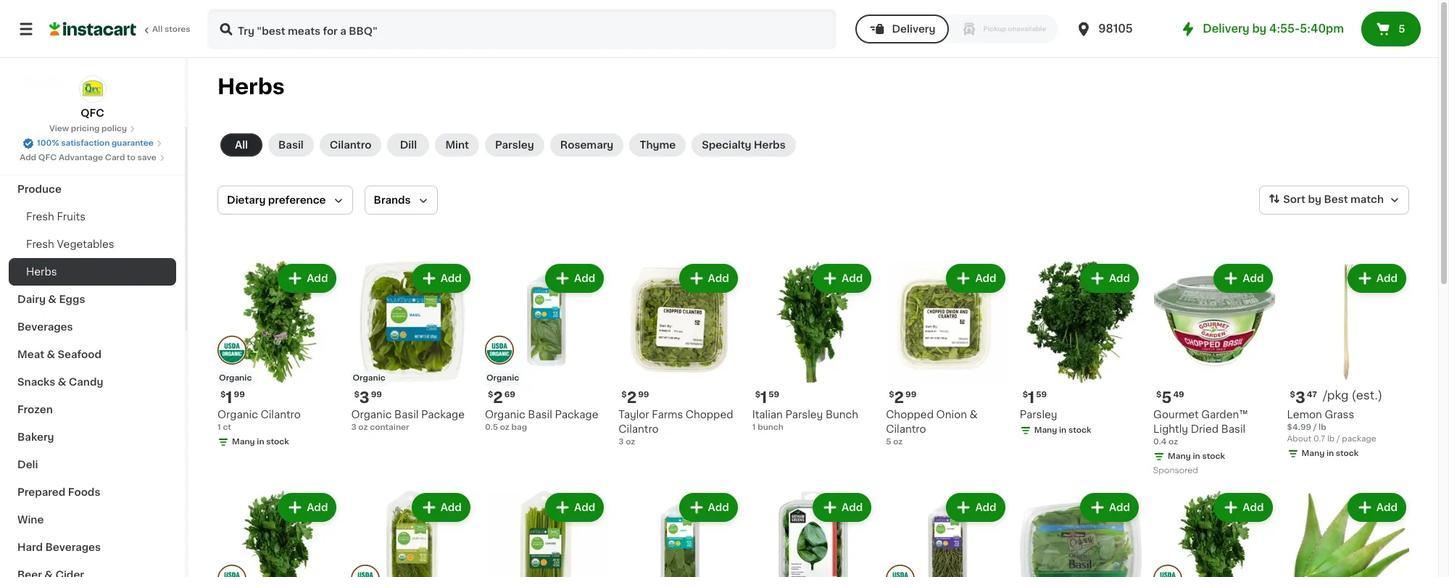 Task type: vqa. For each thing, say whether or not it's contained in the screenshot.


Task type: locate. For each thing, give the bounding box(es) containing it.
0 horizontal spatial 5
[[886, 438, 892, 446]]

0 horizontal spatial herbs
[[26, 267, 57, 277]]

qfc logo image
[[79, 75, 106, 103]]

3
[[360, 390, 370, 406], [1296, 390, 1306, 406], [351, 424, 357, 432], [619, 438, 624, 446]]

chopped left onion
[[886, 410, 934, 420]]

3 down taylor
[[619, 438, 624, 446]]

herbs up 'dairy & eggs'
[[26, 267, 57, 277]]

1 package from the left
[[421, 410, 465, 420]]

2 horizontal spatial 5
[[1399, 24, 1406, 34]]

item badge image
[[485, 336, 514, 365], [1154, 565, 1183, 577]]

0 horizontal spatial /
[[1314, 424, 1317, 432]]

1 for parsley
[[1028, 390, 1035, 406]]

lists
[[41, 78, 66, 88]]

basil
[[278, 140, 304, 150], [394, 410, 419, 420], [528, 410, 552, 420], [1222, 425, 1246, 435]]

delivery for delivery
[[892, 24, 936, 34]]

0 horizontal spatial all
[[152, 25, 163, 33]]

7 $ from the left
[[756, 391, 761, 399]]

fresh fruits
[[26, 212, 86, 222]]

2 horizontal spatial 2
[[895, 390, 904, 406]]

4 99 from the left
[[906, 391, 917, 399]]

instacart logo image
[[49, 20, 136, 38]]

by for sort
[[1309, 195, 1322, 205]]

1 inside italian parsley bunch 1 bunch
[[753, 424, 756, 432]]

advantage
[[59, 154, 103, 162]]

0 horizontal spatial $ 2 99
[[622, 390, 649, 406]]

1 vertical spatial fresh
[[26, 239, 54, 249]]

garden™
[[1202, 410, 1249, 420]]

delivery
[[1203, 23, 1250, 34], [892, 24, 936, 34]]

99 inside $ 3 99
[[371, 391, 382, 399]]

package
[[421, 410, 465, 420], [555, 410, 599, 420]]

1 99 from the left
[[234, 391, 245, 399]]

product group
[[218, 261, 340, 451], [351, 261, 473, 434], [485, 261, 607, 434], [619, 261, 741, 448], [753, 261, 875, 434], [886, 261, 1009, 448], [1020, 261, 1142, 440], [1154, 261, 1276, 479], [1288, 261, 1410, 463], [218, 491, 340, 577], [351, 491, 473, 577], [485, 491, 607, 577], [619, 491, 741, 577], [753, 491, 875, 577], [886, 491, 1009, 577], [1020, 491, 1142, 577], [1154, 491, 1276, 577], [1288, 491, 1410, 577]]

1 vertical spatial qfc
[[38, 154, 57, 162]]

0.7
[[1314, 435, 1326, 443]]

& left the candy
[[58, 377, 66, 387]]

1 vertical spatial by
[[1309, 195, 1322, 205]]

buy it again link
[[9, 39, 176, 68]]

gourmet
[[1154, 410, 1199, 420]]

1 vertical spatial item badge image
[[1154, 565, 1183, 577]]

stock
[[1069, 427, 1092, 435], [266, 438, 289, 446], [1336, 450, 1359, 458], [1203, 453, 1226, 461]]

2 package from the left
[[555, 410, 599, 420]]

in
[[1060, 427, 1067, 435], [257, 438, 264, 446], [1327, 450, 1334, 458], [1193, 453, 1201, 461]]

1 horizontal spatial chopped
[[886, 410, 934, 420]]

qfc inside "link"
[[38, 154, 57, 162]]

by for delivery
[[1253, 23, 1267, 34]]

taylor farms chopped cilantro 3 oz
[[619, 410, 734, 446]]

1 vertical spatial /
[[1337, 435, 1341, 443]]

qfc down 100%
[[38, 154, 57, 162]]

dietary
[[227, 195, 266, 205]]

bakery
[[17, 432, 54, 442]]

fresh fruits link
[[9, 203, 176, 231]]

1 vertical spatial herbs
[[754, 140, 786, 150]]

2 up chopped onion & cilantro 5 oz
[[895, 390, 904, 406]]

0 vertical spatial item badge image
[[485, 336, 514, 365]]

3 inside organic basil package 3 oz container
[[351, 424, 357, 432]]

wine link
[[9, 506, 176, 534]]

dietary preference button
[[218, 186, 353, 215]]

buy it again
[[41, 49, 102, 59]]

1 horizontal spatial 2
[[627, 390, 637, 406]]

qfc up view pricing policy link
[[81, 108, 104, 118]]

specialty herbs link
[[692, 133, 796, 157]]

3 down $ 3 99
[[351, 424, 357, 432]]

dairy
[[17, 294, 46, 305]]

by right sort
[[1309, 195, 1322, 205]]

2 left 69
[[493, 390, 503, 406]]

produce
[[17, 184, 62, 194]]

$ for 5 oz
[[889, 391, 895, 399]]

100% satisfaction guarantee
[[37, 139, 154, 147]]

2 99 from the left
[[371, 391, 382, 399]]

0 horizontal spatial $ 1 59
[[756, 390, 780, 406]]

6 $ from the left
[[488, 391, 493, 399]]

beverages link
[[9, 313, 176, 341]]

fresh for fresh vegetables
[[26, 239, 54, 249]]

meat
[[17, 350, 44, 360]]

lb up 0.7
[[1319, 424, 1327, 432]]

& for snacks
[[58, 377, 66, 387]]

in inside product group
[[1193, 453, 1201, 461]]

2 up taylor
[[627, 390, 637, 406]]

deli link
[[9, 451, 176, 479]]

&
[[48, 294, 57, 305], [47, 350, 55, 360], [58, 377, 66, 387], [970, 410, 978, 420]]

brands
[[374, 195, 411, 205]]

0 vertical spatial all
[[152, 25, 163, 33]]

oz
[[359, 424, 368, 432], [500, 424, 510, 432], [626, 438, 636, 446], [894, 438, 903, 446], [1169, 438, 1179, 446]]

$ 2 99 up chopped onion & cilantro 5 oz
[[889, 390, 917, 406]]

1 horizontal spatial 59
[[1036, 391, 1047, 399]]

0 horizontal spatial by
[[1253, 23, 1267, 34]]

0 horizontal spatial 2
[[493, 390, 503, 406]]

many in stock
[[1035, 427, 1092, 435], [232, 438, 289, 446], [1302, 450, 1359, 458], [1168, 453, 1226, 461]]

3 left the 47
[[1296, 390, 1306, 406]]

3 inside the $3.47 per package (estimated) element
[[1296, 390, 1306, 406]]

foods
[[68, 487, 100, 497]]

match
[[1351, 195, 1384, 205]]

add button
[[279, 265, 335, 292], [413, 265, 469, 292], [547, 265, 603, 292], [681, 265, 737, 292], [814, 265, 870, 292], [948, 265, 1004, 292], [1082, 265, 1138, 292], [1216, 265, 1272, 292], [1349, 265, 1405, 292], [279, 495, 335, 521], [413, 495, 469, 521], [547, 495, 603, 521], [681, 495, 737, 521], [814, 495, 870, 521], [948, 495, 1004, 521], [1082, 495, 1138, 521], [1216, 495, 1272, 521], [1349, 495, 1405, 521]]

organic inside organic cilantro 1 ct
[[218, 410, 258, 420]]

all link
[[220, 133, 263, 157]]

99 for chopped onion & cilantro
[[906, 391, 917, 399]]

1 59 from the left
[[769, 391, 780, 399]]

view pricing policy link
[[49, 123, 136, 135]]

& for dairy
[[48, 294, 57, 305]]

cilantro link
[[320, 133, 382, 157]]

save
[[137, 154, 157, 162]]

1 fresh from the top
[[26, 212, 54, 222]]

italian parsley bunch 1 bunch
[[753, 410, 859, 432]]

ct
[[223, 424, 231, 432]]

delivery inside button
[[892, 24, 936, 34]]

cilantro inside organic cilantro 1 ct
[[261, 410, 301, 420]]

frozen link
[[9, 396, 176, 424]]

2 for organic basil package
[[493, 390, 503, 406]]

99 up container
[[371, 391, 382, 399]]

1 horizontal spatial item badge image
[[1154, 565, 1183, 577]]

all left basil link
[[235, 140, 248, 150]]

oz inside chopped onion & cilantro 5 oz
[[894, 438, 903, 446]]

4 $ from the left
[[889, 391, 895, 399]]

2 $ from the left
[[354, 391, 360, 399]]

/ right 0.7
[[1337, 435, 1341, 443]]

lb
[[1319, 424, 1327, 432], [1328, 435, 1335, 443]]

add qfc advantage card to save
[[20, 154, 157, 162]]

$ for 0.4 oz
[[1157, 391, 1162, 399]]

mint
[[446, 140, 469, 150]]

1 $ 1 59 from the left
[[756, 390, 780, 406]]

best match
[[1325, 195, 1384, 205]]

product group containing 5
[[1154, 261, 1276, 479]]

beverages down 'dairy & eggs'
[[17, 322, 73, 332]]

99 up taylor
[[638, 391, 649, 399]]

lightly
[[1154, 425, 1189, 435]]

$ 2 69
[[488, 390, 516, 406]]

0 horizontal spatial package
[[421, 410, 465, 420]]

herbs up all link
[[218, 76, 285, 97]]

snacks
[[17, 377, 55, 387]]

qfc
[[81, 108, 104, 118], [38, 154, 57, 162]]

2 chopped from the left
[[886, 410, 934, 420]]

to
[[127, 154, 136, 162]]

3 2 from the left
[[493, 390, 503, 406]]

by left 4:55-
[[1253, 23, 1267, 34]]

2 2 from the left
[[895, 390, 904, 406]]

0 vertical spatial by
[[1253, 23, 1267, 34]]

0 vertical spatial 5
[[1399, 24, 1406, 34]]

view
[[49, 125, 69, 133]]

fresh down the produce
[[26, 212, 54, 222]]

package inside organic basil package 0.5 oz bag
[[555, 410, 599, 420]]

snacks & candy link
[[9, 368, 176, 396]]

$ for 0.5 oz bag
[[488, 391, 493, 399]]

2 $ 2 99 from the left
[[889, 390, 917, 406]]

item badge image
[[218, 336, 247, 365], [218, 565, 247, 577], [351, 565, 380, 577], [886, 565, 915, 577]]

2 fresh from the top
[[26, 239, 54, 249]]

all left stores in the left top of the page
[[152, 25, 163, 33]]

59 for italian parsley bunch
[[769, 391, 780, 399]]

by inside "field"
[[1309, 195, 1322, 205]]

organic down $ 3 99
[[351, 410, 392, 420]]

onion
[[937, 410, 967, 420]]

0 horizontal spatial lb
[[1319, 424, 1327, 432]]

5:40pm
[[1300, 23, 1345, 34]]

$ 2 99 for chopped
[[889, 390, 917, 406]]

organic basil package 3 oz container
[[351, 410, 465, 432]]

8 $ from the left
[[1023, 391, 1028, 399]]

Best match Sort by field
[[1260, 186, 1410, 215]]

cilantro inside taylor farms chopped cilantro 3 oz
[[619, 425, 659, 435]]

99 up chopped onion & cilantro 5 oz
[[906, 391, 917, 399]]

/ up 0.7
[[1314, 424, 1317, 432]]

$ 3 99
[[354, 390, 382, 406]]

organic
[[219, 375, 252, 383], [353, 375, 386, 383], [487, 375, 519, 383], [218, 410, 258, 420], [351, 410, 392, 420], [485, 410, 526, 420]]

1 $ 2 99 from the left
[[622, 390, 649, 406]]

seafood
[[58, 350, 102, 360]]

1 horizontal spatial parsley
[[786, 410, 823, 420]]

delivery button
[[856, 15, 949, 44]]

$ inside $ 1 99
[[220, 391, 226, 399]]

99 inside $ 1 99
[[234, 391, 245, 399]]

99 up organic cilantro 1 ct
[[234, 391, 245, 399]]

2 59 from the left
[[1036, 391, 1047, 399]]

chopped
[[686, 410, 734, 420], [886, 410, 934, 420]]

$ inside $ 5 49
[[1157, 391, 1162, 399]]

1 horizontal spatial $ 2 99
[[889, 390, 917, 406]]

basil inside gourmet garden™ lightly dried basil 0.4 oz
[[1222, 425, 1246, 435]]

0 horizontal spatial 59
[[769, 391, 780, 399]]

herbs right specialty on the top of the page
[[754, 140, 786, 150]]

& left eggs
[[48, 294, 57, 305]]

parsley
[[495, 140, 534, 150], [786, 410, 823, 420], [1020, 410, 1058, 420]]

dried
[[1191, 425, 1219, 435]]

5 $ from the left
[[1157, 391, 1162, 399]]

deli
[[17, 460, 38, 470]]

& right onion
[[970, 410, 978, 420]]

2 vertical spatial 5
[[886, 438, 892, 446]]

beverages down wine link
[[45, 542, 101, 553]]

2 horizontal spatial herbs
[[754, 140, 786, 150]]

1 horizontal spatial by
[[1309, 195, 1322, 205]]

98105
[[1099, 23, 1133, 34]]

1 horizontal spatial $ 1 59
[[1023, 390, 1047, 406]]

1 horizontal spatial 5
[[1162, 390, 1172, 406]]

1 vertical spatial all
[[235, 140, 248, 150]]

chopped right farms
[[686, 410, 734, 420]]

$ for 1 ct
[[220, 391, 226, 399]]

99 for taylor farms chopped cilantro
[[638, 391, 649, 399]]

1
[[226, 390, 232, 406], [761, 390, 768, 406], [1028, 390, 1035, 406], [218, 424, 221, 432], [753, 424, 756, 432]]

lists link
[[9, 68, 176, 97]]

$ inside $ 2 69
[[488, 391, 493, 399]]

/
[[1314, 424, 1317, 432], [1337, 435, 1341, 443]]

lb right 0.7
[[1328, 435, 1335, 443]]

package inside organic basil package 3 oz container
[[421, 410, 465, 420]]

0 horizontal spatial chopped
[[686, 410, 734, 420]]

1 horizontal spatial package
[[555, 410, 599, 420]]

organic down $ 2 69
[[485, 410, 526, 420]]

None search field
[[207, 9, 837, 49]]

0 horizontal spatial qfc
[[38, 154, 57, 162]]

1 vertical spatial lb
[[1328, 435, 1335, 443]]

100%
[[37, 139, 59, 147]]

organic up ct
[[218, 410, 258, 420]]

$ inside $ 3 99
[[354, 391, 360, 399]]

3 99 from the left
[[638, 391, 649, 399]]

0 vertical spatial herbs
[[218, 76, 285, 97]]

snacks & candy
[[17, 377, 103, 387]]

3 $ from the left
[[622, 391, 627, 399]]

all stores
[[152, 25, 190, 33]]

$
[[220, 391, 226, 399], [354, 391, 360, 399], [622, 391, 627, 399], [889, 391, 895, 399], [1157, 391, 1162, 399], [488, 391, 493, 399], [756, 391, 761, 399], [1023, 391, 1028, 399], [1291, 391, 1296, 399]]

fresh down fresh fruits
[[26, 239, 54, 249]]

1 horizontal spatial qfc
[[81, 108, 104, 118]]

59 for parsley
[[1036, 391, 1047, 399]]

gourmet garden™ lightly dried basil 0.4 oz
[[1154, 410, 1249, 446]]

& inside chopped onion & cilantro 5 oz
[[970, 410, 978, 420]]

thanksgiving link
[[9, 148, 176, 176]]

1 horizontal spatial delivery
[[1203, 23, 1250, 34]]

1 $ from the left
[[220, 391, 226, 399]]

2 $ 1 59 from the left
[[1023, 390, 1047, 406]]

$ 1 99
[[220, 390, 245, 406]]

basil inside organic basil package 3 oz container
[[394, 410, 419, 420]]

0 horizontal spatial delivery
[[892, 24, 936, 34]]

1 chopped from the left
[[686, 410, 734, 420]]

69
[[505, 391, 516, 399]]

9 $ from the left
[[1291, 391, 1296, 399]]

1 horizontal spatial all
[[235, 140, 248, 150]]

0 vertical spatial /
[[1314, 424, 1317, 432]]

stock inside product group
[[1203, 453, 1226, 461]]

5 inside product group
[[1162, 390, 1172, 406]]

0 vertical spatial fresh
[[26, 212, 54, 222]]

& right the 'meat'
[[47, 350, 55, 360]]

1 2 from the left
[[627, 390, 637, 406]]

sponsored badge image
[[1154, 467, 1198, 475]]

1 vertical spatial 5
[[1162, 390, 1172, 406]]

bunch
[[758, 424, 784, 432]]

all for all
[[235, 140, 248, 150]]

2 for taylor farms chopped cilantro
[[627, 390, 637, 406]]

$ 2 99 up taylor
[[622, 390, 649, 406]]



Task type: describe. For each thing, give the bounding box(es) containing it.
dairy & eggs link
[[9, 286, 176, 313]]

99 for organic basil package
[[371, 391, 382, 399]]

basil inside organic basil package 0.5 oz bag
[[528, 410, 552, 420]]

$4.99
[[1288, 424, 1312, 432]]

oz inside gourmet garden™ lightly dried basil 0.4 oz
[[1169, 438, 1179, 446]]

dairy & eggs
[[17, 294, 85, 305]]

dietary preference
[[227, 195, 326, 205]]

hard beverages
[[17, 542, 101, 553]]

3 up organic basil package 3 oz container
[[360, 390, 370, 406]]

$ 2 99 for taylor
[[622, 390, 649, 406]]

add qfc advantage card to save link
[[20, 152, 165, 164]]

fresh for fresh fruits
[[26, 212, 54, 222]]

oz inside organic basil package 3 oz container
[[359, 424, 368, 432]]

package for 3
[[421, 410, 465, 420]]

taylor
[[619, 410, 650, 420]]

0 horizontal spatial item badge image
[[485, 336, 514, 365]]

(est.)
[[1352, 390, 1383, 401]]

thanksgiving
[[17, 157, 87, 167]]

herbs link
[[9, 258, 176, 286]]

fresh vegetables
[[26, 239, 114, 249]]

package
[[1343, 435, 1377, 443]]

mint link
[[435, 133, 479, 157]]

99 for organic cilantro
[[234, 391, 245, 399]]

organic up $ 1 99 on the left bottom of page
[[219, 375, 252, 383]]

guarantee
[[112, 139, 154, 147]]

stores
[[165, 25, 190, 33]]

Search field
[[209, 10, 836, 48]]

rosemary link
[[550, 133, 624, 157]]

wine
[[17, 515, 44, 525]]

bag
[[512, 424, 527, 432]]

service type group
[[856, 15, 1058, 44]]

1 horizontal spatial herbs
[[218, 76, 285, 97]]

eggs
[[59, 294, 85, 305]]

3 inside taylor farms chopped cilantro 3 oz
[[619, 438, 624, 446]]

$ 1 59 for parsley
[[1023, 390, 1047, 406]]

frozen
[[17, 405, 53, 415]]

49
[[1174, 391, 1185, 399]]

$ for 3 oz container
[[354, 391, 360, 399]]

1 vertical spatial beverages
[[45, 542, 101, 553]]

sort by
[[1284, 195, 1322, 205]]

47
[[1307, 391, 1318, 399]]

0 horizontal spatial parsley
[[495, 140, 534, 150]]

& for meat
[[47, 350, 55, 360]]

many inside product group
[[1168, 453, 1191, 461]]

recipes link
[[9, 120, 176, 148]]

oz inside taylor farms chopped cilantro 3 oz
[[626, 438, 636, 446]]

delivery for delivery by 4:55-5:40pm
[[1203, 23, 1250, 34]]

add inside "add qfc advantage card to save" "link"
[[20, 154, 36, 162]]

cilantro inside chopped onion & cilantro 5 oz
[[886, 425, 926, 435]]

bunch
[[826, 410, 859, 420]]

2 for chopped onion & cilantro
[[895, 390, 904, 406]]

best
[[1325, 195, 1349, 205]]

rosemary
[[560, 140, 614, 150]]

preference
[[268, 195, 326, 205]]

1 horizontal spatial /
[[1337, 435, 1341, 443]]

brands button
[[364, 186, 438, 215]]

organic up 69
[[487, 375, 519, 383]]

card
[[105, 154, 125, 162]]

delivery by 4:55-5:40pm link
[[1180, 20, 1345, 38]]

0 vertical spatial lb
[[1319, 424, 1327, 432]]

thyme link
[[630, 133, 686, 157]]

/pkg (est.)
[[1323, 390, 1383, 401]]

all stores link
[[49, 9, 191, 49]]

1 inside organic cilantro 1 ct
[[218, 424, 221, 432]]

0 vertical spatial beverages
[[17, 322, 73, 332]]

fruits
[[57, 212, 86, 222]]

5 inside chopped onion & cilantro 5 oz
[[886, 438, 892, 446]]

thyme
[[640, 140, 676, 150]]

0 vertical spatial qfc
[[81, 108, 104, 118]]

basil link
[[268, 133, 314, 157]]

1 for italian parsley bunch
[[761, 390, 768, 406]]

italian
[[753, 410, 783, 420]]

cilantro inside cilantro link
[[330, 140, 372, 150]]

chopped onion & cilantro 5 oz
[[886, 410, 978, 446]]

hard beverages link
[[9, 534, 176, 561]]

parsley link
[[485, 133, 544, 157]]

organic cilantro 1 ct
[[218, 410, 301, 432]]

vegetables
[[57, 239, 114, 249]]

dill link
[[388, 133, 430, 157]]

oz inside organic basil package 0.5 oz bag
[[500, 424, 510, 432]]

$3.47 per package (estimated) element
[[1288, 389, 1410, 408]]

buy
[[41, 49, 61, 59]]

view pricing policy
[[49, 125, 127, 133]]

$ 1 59 for italian parsley bunch
[[756, 390, 780, 406]]

prepared
[[17, 487, 66, 497]]

organic up $ 3 99
[[353, 375, 386, 383]]

many in stock inside product group
[[1168, 453, 1226, 461]]

organic basil package 0.5 oz bag
[[485, 410, 599, 432]]

2 horizontal spatial parsley
[[1020, 410, 1058, 420]]

chopped inside taylor farms chopped cilantro 3 oz
[[686, 410, 734, 420]]

specialty herbs
[[702, 140, 786, 150]]

farms
[[652, 410, 683, 420]]

/pkg
[[1323, 390, 1349, 401]]

package for 2
[[555, 410, 599, 420]]

add button inside product group
[[1216, 265, 1272, 292]]

specialty
[[702, 140, 752, 150]]

2 vertical spatial herbs
[[26, 267, 57, 277]]

1 for organic cilantro
[[226, 390, 232, 406]]

meat & seafood
[[17, 350, 102, 360]]

organic inside organic basil package 0.5 oz bag
[[485, 410, 526, 420]]

100% satisfaction guarantee button
[[23, 135, 162, 149]]

organic inside organic basil package 3 oz container
[[351, 410, 392, 420]]

lemon
[[1288, 410, 1323, 420]]

pricing
[[71, 125, 100, 133]]

$ inside $ 3 47
[[1291, 391, 1296, 399]]

qfc link
[[79, 75, 106, 120]]

satisfaction
[[61, 139, 110, 147]]

chopped inside chopped onion & cilantro 5 oz
[[886, 410, 934, 420]]

recipes
[[17, 129, 60, 139]]

parsley inside italian parsley bunch 1 bunch
[[786, 410, 823, 420]]

$ for 3 oz
[[622, 391, 627, 399]]

hard
[[17, 542, 43, 553]]

delivery by 4:55-5:40pm
[[1203, 23, 1345, 34]]

herbs inside 'link'
[[754, 140, 786, 150]]

add inside product group
[[1243, 273, 1264, 284]]

sort
[[1284, 195, 1306, 205]]

meat & seafood link
[[9, 341, 176, 368]]

fresh vegetables link
[[9, 231, 176, 258]]

all for all stores
[[152, 25, 163, 33]]

5 inside button
[[1399, 24, 1406, 34]]

$ for 1 bunch
[[756, 391, 761, 399]]

5 button
[[1362, 12, 1421, 46]]

1 horizontal spatial lb
[[1328, 435, 1335, 443]]



